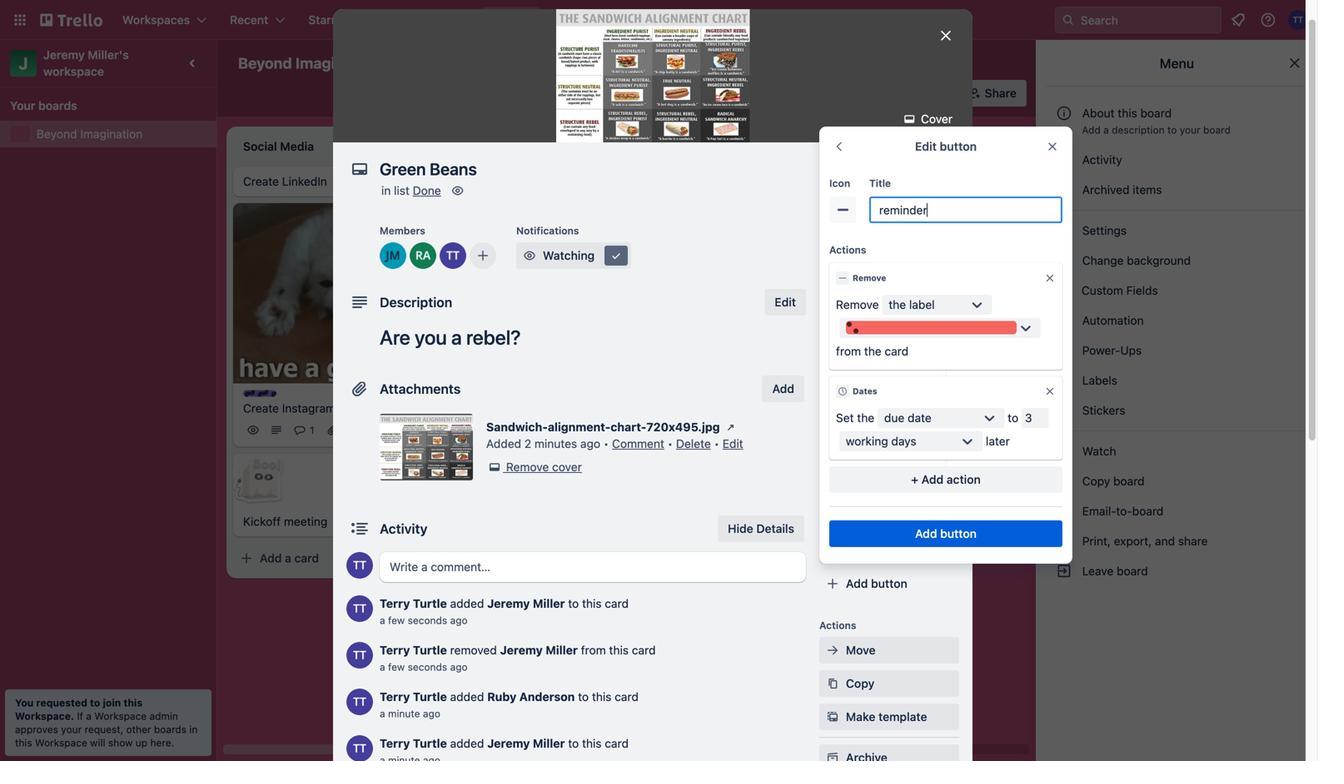 Task type: describe. For each thing, give the bounding box(es) containing it.
close image
[[1044, 386, 1056, 397]]

create linkedin
[[243, 174, 327, 188]]

add down kickoff
[[260, 552, 282, 565]]

add a card for leftmost add a card button
[[260, 552, 319, 565]]

watching button
[[516, 242, 631, 269]]

workspace.
[[15, 710, 74, 722]]

0 horizontal spatial add a card button
[[233, 545, 420, 572]]

0 horizontal spatial beyond
[[37, 127, 77, 141]]

custom fields button for add to card
[[820, 407, 959, 424]]

sm image right watching
[[608, 247, 625, 264]]

1 horizontal spatial labels link
[[1046, 367, 1308, 394]]

ups down working
[[854, 451, 874, 463]]

edit link
[[723, 437, 743, 451]]

add left "another"
[[966, 138, 988, 152]]

add another list
[[966, 138, 1053, 152]]

1 vertical spatial beyond imagination
[[37, 127, 143, 141]]

days
[[892, 434, 917, 448]]

0 horizontal spatial 1
[[310, 425, 314, 436]]

to inside the terry turtle added jeremy miller to this card a few seconds ago
[[568, 597, 579, 610]]

ups down automation link
[[1121, 344, 1142, 357]]

add power-ups
[[846, 475, 932, 489]]

share
[[1178, 534, 1208, 548]]

other
[[126, 724, 151, 735]]

anderson
[[519, 690, 575, 704]]

copy link
[[820, 670, 959, 697]]

to-
[[1116, 504, 1133, 518]]

hide details
[[728, 522, 795, 536]]

2 horizontal spatial add a card button
[[706, 417, 893, 443]]

board up description
[[1141, 106, 1172, 120]]

Remove… text field
[[870, 197, 1063, 223]]

color: red, title: none image
[[846, 321, 1017, 334]]

2 vertical spatial edit
[[723, 437, 743, 451]]

beyond imagination inside board name text field
[[238, 54, 380, 72]]

email-to-board link
[[1046, 498, 1308, 525]]

dates button
[[820, 336, 959, 362]]

1 vertical spatial actions
[[820, 620, 857, 631]]

change background link
[[1046, 247, 1308, 274]]

Search field
[[1075, 7, 1221, 32]]

the   label
[[889, 298, 935, 311]]

action
[[947, 473, 981, 486]]

j
[[19, 53, 28, 73]]

title
[[870, 177, 891, 189]]

0 horizontal spatial labels link
[[820, 269, 959, 296]]

terry for terry turtle added jeremy miller to this card
[[380, 737, 410, 750]]

power- inside button
[[639, 86, 678, 100]]

to inside 'you requested to join this workspace.'
[[90, 697, 100, 709]]

your boards with 1 items element
[[10, 96, 198, 116]]

custom for menu
[[1082, 284, 1124, 297]]

beans
[[752, 363, 785, 377]]

green
[[716, 363, 749, 377]]

1 vertical spatial dates
[[853, 386, 878, 396]]

boards inside if a workspace admin approves your request, other boards in this workspace will show up here.
[[154, 724, 187, 735]]

this inside 'you requested to join this workspace.'
[[124, 697, 143, 709]]

0 vertical spatial workspace
[[94, 710, 147, 722]]

board inside copy board link
[[1114, 474, 1145, 488]]

if
[[77, 710, 83, 722]]

1 vertical spatial remove
[[836, 298, 879, 311]]

jeremy inside the jeremy miller's workspace
[[43, 48, 85, 62]]

green beans link
[[716, 362, 909, 378]]

due date
[[884, 411, 932, 425]]

and
[[1155, 534, 1175, 548]]

custom for add to card
[[846, 409, 889, 422]]

0 horizontal spatial imagination
[[80, 127, 143, 141]]

sm image up edit link
[[723, 419, 739, 436]]

card inside terry turtle removed jeremy miller from this card a few seconds ago
[[632, 643, 656, 657]]

terry turtle added jeremy miller to this card a few seconds ago
[[380, 597, 629, 626]]

1 vertical spatial workspace
[[35, 737, 87, 749]]

sm image for 'settings' "link" on the top of page
[[1056, 222, 1073, 239]]

open information menu image
[[1260, 12, 1277, 28]]

miller for to this card
[[533, 597, 565, 610]]

ups left action
[[910, 475, 932, 489]]

0 vertical spatial the
[[889, 298, 906, 311]]

show
[[108, 737, 133, 749]]

seconds for added
[[408, 615, 447, 626]]

working
[[846, 434, 888, 448]]

2 vertical spatial power-ups
[[820, 451, 874, 463]]

color: purple, title: none image
[[243, 390, 277, 397]]

export,
[[1114, 534, 1152, 548]]

0 vertical spatial remove
[[853, 273, 887, 283]]

members inside 'link'
[[846, 242, 898, 256]]

0 vertical spatial boards
[[38, 99, 77, 112]]

sandwich-
[[486, 420, 548, 434]]

add button
[[763, 376, 805, 402]]

description
[[380, 294, 452, 310]]

archived items link
[[1046, 177, 1308, 203]]

power- left +
[[871, 475, 910, 489]]

your inside about this board add a description to your board
[[1180, 124, 1201, 136]]

miller for from this card
[[546, 643, 578, 657]]

make template link
[[820, 704, 959, 730]]

button for automation
[[871, 577, 908, 590]]

create from template… image for the middle add a card button
[[663, 445, 676, 458]]

automation link
[[1046, 307, 1308, 334]]

cover
[[918, 112, 953, 126]]

2
[[525, 437, 532, 451]]

ago down alignment- on the bottom left of the page
[[580, 437, 601, 451]]

you
[[15, 697, 34, 709]]

search image
[[1062, 13, 1075, 27]]

1 horizontal spatial in
[[381, 184, 391, 197]]

sm image for watching button
[[521, 247, 538, 264]]

from inside terry turtle removed jeremy miller from this card a few seconds ago
[[581, 643, 606, 657]]

leave board link
[[1046, 558, 1308, 585]]

add a card for the middle add a card button
[[496, 445, 556, 458]]

this inside terry turtle removed jeremy miller from this card a few seconds ago
[[609, 643, 629, 657]]

request,
[[85, 724, 123, 735]]

custom fields for menu
[[1082, 284, 1158, 297]]

attachments
[[380, 381, 461, 397]]

0 vertical spatial members
[[380, 225, 426, 237]]

button for edit button
[[940, 527, 977, 541]]

menu
[[1160, 55, 1194, 71]]

a inside terry turtle added ruby anderson to this card a minute ago
[[380, 708, 385, 720]]

automation inside button
[[737, 86, 800, 100]]

0 notifications image
[[1228, 10, 1248, 30]]

in list done
[[381, 184, 441, 197]]

seconds for removed
[[408, 661, 447, 673]]

join
[[103, 697, 121, 709]]

board inside 'leave board' link
[[1117, 564, 1148, 578]]

2 vertical spatial automation
[[820, 518, 876, 530]]

removed
[[450, 643, 497, 657]]

settings link
[[1046, 217, 1308, 244]]

will
[[90, 737, 105, 749]]

added 2 minutes ago
[[486, 437, 601, 451]]

approves
[[15, 724, 58, 735]]

0 horizontal spatial ruby anderson (rubyanderson7) image
[[410, 242, 436, 269]]

3 added from the top
[[450, 737, 484, 750]]

watch link
[[1046, 438, 1308, 465]]

this inside about this board add a description to your board
[[1118, 106, 1138, 120]]

ups inside button
[[678, 86, 700, 100]]

0 vertical spatial activity
[[1079, 153, 1123, 167]]

print,
[[1083, 534, 1111, 548]]

sm image for cover link
[[901, 111, 918, 127]]

instagram
[[282, 402, 336, 415]]

jeremy miller (jeremymiller198) image up due date at the right of the page
[[893, 382, 913, 402]]

1 horizontal spatial from
[[836, 344, 861, 358]]

add up media
[[915, 527, 937, 541]]

terry turtle added ruby anderson to this card a minute ago
[[380, 690, 639, 720]]

added for jeremy miller
[[450, 597, 484, 610]]

0 vertical spatial button
[[940, 140, 977, 153]]

remove cover
[[506, 460, 582, 474]]

remove cover link
[[486, 459, 582, 476]]

jeremy miller (jeremymiller198) image down attachments
[[420, 420, 440, 440]]

due
[[884, 411, 905, 425]]

terry for terry turtle removed jeremy miller from this card a few seconds ago
[[380, 643, 410, 657]]

close popover image
[[1046, 140, 1059, 153]]

your boards
[[10, 99, 77, 112]]

set
[[836, 411, 854, 425]]

sm image for 'leave board' link
[[1056, 563, 1073, 580]]

your inside if a workspace admin approves your request, other boards in this workspace will show up here.
[[61, 724, 82, 735]]

jeremy for terry turtle added jeremy miller to this card a few seconds ago
[[487, 597, 530, 610]]

sm image for watch link in the bottom of the page
[[1056, 443, 1073, 460]]

icon
[[830, 177, 850, 189]]

a inside if a workspace admin approves your request, other boards in this workspace will show up here.
[[86, 710, 92, 722]]

1 vertical spatial activity
[[380, 521, 428, 537]]

kickoff
[[243, 515, 281, 529]]

list inside add another list button
[[1037, 138, 1053, 152]]

2 vertical spatial ruby anderson (rubyanderson7) image
[[870, 382, 889, 402]]

power- down working
[[820, 451, 854, 463]]

terry for terry turtle added jeremy miller to this card a few seconds ago
[[380, 597, 410, 610]]

sm image for checklist "link" at the top right of page
[[825, 307, 841, 324]]

the for from the card
[[864, 344, 882, 358]]

add down social at bottom
[[846, 577, 868, 590]]

board
[[593, 56, 626, 70]]

settings
[[1079, 224, 1127, 237]]

add button for automation
[[846, 577, 908, 590]]

here.
[[150, 737, 174, 749]]

comment
[[612, 437, 665, 451]]

power-ups link
[[1046, 337, 1308, 364]]

print, export, and share link
[[1046, 528, 1308, 555]]

return to previous screen image
[[833, 140, 846, 153]]

this inside the terry turtle added jeremy miller to this card a few seconds ago
[[582, 597, 602, 610]]

change background
[[1079, 254, 1191, 267]]

power- up stickers
[[1083, 344, 1121, 357]]

a inside the terry turtle added jeremy miller to this card a few seconds ago
[[380, 615, 385, 626]]

jeremy miller's workspace
[[43, 48, 132, 78]]

another
[[991, 138, 1034, 152]]

to down anderson
[[568, 737, 579, 750]]

email-to-board
[[1079, 504, 1164, 518]]

+
[[911, 473, 919, 486]]

beyond inside board name text field
[[238, 54, 292, 72]]

+ add action
[[911, 473, 981, 486]]

checklist
[[846, 309, 897, 322]]

1 vertical spatial automation
[[1079, 314, 1144, 327]]

copy for copy board
[[1083, 474, 1110, 488]]

share button
[[962, 80, 1027, 107]]

delete
[[676, 437, 711, 451]]

create from template… image for leftmost add a card button
[[426, 552, 440, 565]]



Task type: locate. For each thing, give the bounding box(es) containing it.
add a card button down kickoff meeting link on the bottom
[[233, 545, 420, 572]]

workspace down 'join'
[[94, 710, 147, 722]]

edit for edit button
[[915, 140, 937, 153]]

2 few from the top
[[388, 661, 405, 673]]

1 vertical spatial add a card
[[496, 445, 556, 458]]

0 vertical spatial create from template… image
[[663, 445, 676, 458]]

ago up the removed
[[450, 615, 468, 626]]

0 horizontal spatial fields
[[892, 409, 925, 422]]

1 vertical spatial boards
[[154, 724, 187, 735]]

jeremy inside terry turtle removed jeremy miller from this card a few seconds ago
[[500, 643, 543, 657]]

add button button down social media button
[[820, 571, 959, 597]]

meeting
[[284, 515, 328, 529]]

sm image for 'email-to-board' link
[[1056, 503, 1073, 520]]

0 vertical spatial added
[[450, 597, 484, 610]]

1 vertical spatial list
[[394, 184, 410, 197]]

0 horizontal spatial add button
[[846, 577, 908, 590]]

custom fields button down change background link
[[1046, 277, 1308, 304]]

1 vertical spatial miller
[[546, 643, 578, 657]]

remove
[[853, 273, 887, 283], [836, 298, 879, 311], [506, 460, 549, 474]]

miller down anderson
[[533, 737, 565, 750]]

sm image for automation button at right top
[[713, 80, 737, 103]]

sm image inside checklist "link"
[[825, 307, 841, 324]]

terry turtle (terryturtle) image
[[846, 382, 866, 402], [610, 404, 630, 423], [346, 552, 373, 579], [346, 642, 373, 669], [346, 735, 373, 761]]

in
[[381, 184, 391, 197], [189, 724, 198, 735]]

copy board
[[1079, 474, 1145, 488]]

turtle inside terry turtle removed jeremy miller from this card a few seconds ago
[[413, 643, 447, 657]]

few for added
[[388, 615, 405, 626]]

4 terry from the top
[[380, 737, 410, 750]]

a inside terry turtle removed jeremy miller from this card a few seconds ago
[[380, 661, 385, 673]]

this inside if a workspace admin approves your request, other boards in this workspace will show up here.
[[15, 737, 32, 749]]

power- down customize views icon
[[639, 86, 678, 100]]

ups
[[678, 86, 700, 100], [1121, 344, 1142, 357], [854, 451, 874, 463], [910, 475, 932, 489]]

terry inside the terry turtle added jeremy miller to this card a few seconds ago
[[380, 597, 410, 610]]

0 horizontal spatial edit
[[723, 437, 743, 451]]

copy for copy
[[846, 677, 875, 690]]

chart-
[[611, 420, 647, 434]]

few inside the terry turtle added jeremy miller to this card a few seconds ago
[[388, 615, 405, 626]]

edit card image
[[898, 211, 911, 224]]

workspace
[[94, 710, 147, 722], [35, 737, 87, 749]]

automation
[[737, 86, 800, 100], [1079, 314, 1144, 327], [820, 518, 876, 530]]

create for create instagram
[[243, 402, 279, 415]]

2 terry from the top
[[380, 643, 410, 657]]

ruby
[[487, 690, 517, 704]]

create linkedin link
[[243, 173, 436, 190]]

sm image for stickers link on the bottom of page
[[1056, 402, 1073, 419]]

workspace down approves at left
[[35, 737, 87, 749]]

add button button for automation
[[820, 571, 959, 597]]

terry inside terry turtle added ruby anderson to this card a minute ago
[[380, 690, 410, 704]]

jeremy up terry turtle removed jeremy miller from this card a few seconds ago
[[487, 597, 530, 610]]

2 added from the top
[[450, 690, 484, 704]]

sm image
[[901, 111, 918, 127], [1056, 152, 1073, 168], [1056, 182, 1073, 198], [825, 241, 841, 257], [825, 274, 841, 291], [1056, 312, 1073, 329], [1056, 372, 1073, 389], [1056, 402, 1073, 419], [1056, 563, 1073, 580], [825, 675, 841, 692], [825, 709, 841, 725], [825, 750, 841, 761]]

1 down instagram
[[310, 425, 314, 436]]

0 vertical spatial your
[[1180, 124, 1201, 136]]

1 horizontal spatial your
[[1180, 124, 1201, 136]]

sandwich-alignment-chart-720x495.jpg
[[486, 420, 720, 434]]

imagination inside board name text field
[[296, 54, 380, 72]]

1 horizontal spatial 1
[[783, 386, 788, 398]]

ruby anderson (rubyanderson7) image
[[656, 404, 676, 423]]

sm image for members 'link'
[[825, 241, 841, 257]]

0 vertical spatial miller
[[533, 597, 565, 610]]

terry turtle removed jeremy miller from this card a few seconds ago
[[380, 643, 656, 673]]

the right set
[[857, 411, 875, 425]]

board inside 'email-to-board' link
[[1133, 504, 1164, 518]]

1 few from the top
[[388, 615, 405, 626]]

from down write a comment "text field"
[[581, 643, 606, 657]]

4 turtle from the top
[[413, 737, 447, 750]]

beyond imagination
[[238, 54, 380, 72], [37, 127, 143, 141]]

2 turtle from the top
[[413, 643, 447, 657]]

sm image inside automation link
[[1056, 312, 1073, 329]]

1 horizontal spatial custom fields
[[1082, 284, 1158, 297]]

2 vertical spatial miller
[[533, 737, 565, 750]]

1 horizontal spatial imagination
[[296, 54, 380, 72]]

1 horizontal spatial add button
[[915, 527, 977, 541]]

labels
[[846, 275, 882, 289], [1079, 374, 1118, 387]]

minutes
[[535, 437, 577, 451]]

media
[[883, 543, 916, 557]]

add button button
[[830, 521, 1063, 547], [820, 571, 959, 597]]

custom up working
[[846, 409, 889, 422]]

0 vertical spatial beyond
[[238, 54, 292, 72]]

dates up set the
[[853, 386, 878, 396]]

delete link
[[676, 437, 711, 451]]

custom fields for add to card
[[846, 409, 925, 422]]

change
[[1083, 254, 1124, 267]]

from
[[836, 344, 861, 358], [581, 643, 606, 657]]

sm image down icon
[[835, 202, 851, 218]]

jeremy miller (jeremymiller198) image up description
[[380, 242, 406, 269]]

sm image inside stickers link
[[1056, 402, 1073, 419]]

edit down cover link
[[915, 140, 937, 153]]

1 create from the top
[[243, 174, 279, 188]]

move
[[846, 643, 876, 657]]

power-ups button
[[606, 80, 710, 107]]

Write a comment text field
[[380, 552, 806, 582]]

edit right 'delete'
[[723, 437, 743, 451]]

the up attachment
[[864, 344, 882, 358]]

0 vertical spatial copy
[[1083, 474, 1110, 488]]

in inside if a workspace admin approves your request, other boards in this workspace will show up here.
[[189, 724, 198, 735]]

to inside about this board add a description to your board
[[1168, 124, 1177, 136]]

1 vertical spatial add button
[[846, 577, 908, 590]]

sm image inside 'leave board' link
[[1056, 563, 1073, 580]]

members down in list done
[[380, 225, 426, 237]]

jeremy inside the terry turtle added jeremy miller to this card a few seconds ago
[[487, 597, 530, 610]]

0 vertical spatial automation
[[737, 86, 800, 100]]

few for removed
[[388, 661, 405, 673]]

1
[[783, 386, 788, 398], [310, 425, 314, 436]]

1 horizontal spatial custom fields button
[[1046, 277, 1308, 304]]

sm image for copy link
[[825, 675, 841, 692]]

1 horizontal spatial copy
[[1083, 474, 1110, 488]]

few inside terry turtle removed jeremy miller from this card a few seconds ago
[[388, 661, 405, 673]]

card inside terry turtle added ruby anderson to this card a minute ago
[[615, 690, 639, 704]]

ruby anderson (rubyanderson7) image
[[933, 82, 957, 105], [410, 242, 436, 269], [870, 382, 889, 402]]

miller down write a comment "text field"
[[533, 597, 565, 610]]

added
[[486, 437, 521, 451]]

copy board link
[[1046, 468, 1308, 495]]

sm image for 'activity' link at the right top
[[1056, 152, 1073, 168]]

seconds inside terry turtle removed jeremy miller from this card a few seconds ago
[[408, 661, 447, 673]]

sm image inside cover link
[[901, 111, 918, 127]]

edit up beans
[[775, 295, 796, 309]]

0 horizontal spatial beyond imagination
[[37, 127, 143, 141]]

1 horizontal spatial members
[[846, 242, 898, 256]]

are you a rebel?
[[380, 326, 521, 349]]

0 vertical spatial ruby anderson (rubyanderson7) image
[[933, 82, 957, 105]]

add up edit link
[[733, 423, 755, 437]]

terry turtle added jeremy miller to this card
[[380, 737, 629, 750]]

add a card up edit link
[[733, 423, 792, 437]]

1 vertical spatial members
[[846, 242, 898, 256]]

create instagram
[[243, 402, 336, 415]]

jeremy for terry turtle removed jeremy miller from this card a few seconds ago
[[500, 643, 543, 657]]

sm image left checklist
[[825, 307, 841, 324]]

terry for terry turtle added ruby anderson to this card a minute ago
[[380, 690, 410, 704]]

a few seconds ago link for removed
[[380, 661, 468, 673]]

print, export, and share
[[1079, 534, 1208, 548]]

miller inside terry turtle removed jeremy miller from this card a few seconds ago
[[546, 643, 578, 657]]

add a card down kickoff meeting
[[260, 552, 319, 565]]

0 vertical spatial add button
[[915, 527, 977, 541]]

added inside the terry turtle added jeremy miller to this card a few seconds ago
[[450, 597, 484, 610]]

fields up create from template… image
[[892, 409, 925, 422]]

0 vertical spatial imagination
[[296, 54, 380, 72]]

stickers
[[1079, 404, 1126, 417]]

cover
[[552, 460, 582, 474]]

terry turtle (terryturtle) image
[[1288, 10, 1308, 30], [890, 82, 913, 105], [440, 242, 466, 269], [396, 420, 416, 440], [346, 595, 373, 622], [346, 689, 373, 715]]

archived items
[[1079, 183, 1162, 197]]

alignment-
[[548, 420, 611, 434]]

added down terry turtle added ruby anderson to this card a minute ago
[[450, 737, 484, 750]]

turtle inside terry turtle added ruby anderson to this card a minute ago
[[413, 690, 447, 704]]

watching
[[543, 249, 595, 262]]

1 vertical spatial add button button
[[820, 571, 959, 597]]

sm image inside print, export, and share link
[[1056, 533, 1073, 550]]

members link
[[820, 236, 959, 262]]

custom fields up create from template… image
[[846, 409, 925, 422]]

0 horizontal spatial custom fields button
[[820, 407, 959, 424]]

added inside terry turtle added ruby anderson to this card a minute ago
[[450, 690, 484, 704]]

1 vertical spatial labels
[[1079, 374, 1118, 387]]

from up the green beans link
[[836, 344, 861, 358]]

0 vertical spatial from
[[836, 344, 861, 358]]

2 create from the top
[[243, 402, 279, 415]]

create from template… image
[[899, 423, 913, 437]]

0 horizontal spatial boards
[[38, 99, 77, 112]]

0 vertical spatial beyond imagination
[[238, 54, 380, 72]]

1 horizontal spatial edit
[[775, 295, 796, 309]]

sm image for print, export, and share link
[[1056, 533, 1073, 550]]

kickoff meeting
[[243, 515, 328, 529]]

turtle for terry turtle added jeremy miller to this card a few seconds ago
[[413, 597, 447, 610]]

to left 'join'
[[90, 697, 100, 709]]

0 horizontal spatial in
[[189, 724, 198, 735]]

add a card up remove cover link
[[496, 445, 556, 458]]

create for create linkedin
[[243, 174, 279, 188]]

0 vertical spatial 1
[[783, 386, 788, 398]]

1 vertical spatial button
[[940, 527, 977, 541]]

edit button
[[915, 140, 977, 153]]

social
[[846, 543, 879, 557]]

kickoff meeting link
[[243, 514, 436, 530]]

720x495.jpg
[[647, 420, 720, 434]]

1 vertical spatial custom fields
[[846, 409, 925, 422]]

add down working
[[846, 475, 868, 489]]

1 vertical spatial 1
[[310, 425, 314, 436]]

add members to card image
[[476, 247, 490, 264]]

custom fields down change background
[[1082, 284, 1158, 297]]

your down if
[[61, 724, 82, 735]]

sm image inside copy link
[[825, 675, 841, 692]]

1 vertical spatial seconds
[[408, 661, 447, 673]]

sm image left move
[[825, 642, 841, 659]]

to down write a comment "text field"
[[568, 597, 579, 610]]

2 vertical spatial remove
[[506, 460, 549, 474]]

make
[[846, 710, 876, 724]]

add a card button
[[706, 417, 893, 443], [470, 438, 656, 465], [233, 545, 420, 572]]

sm image for automation link
[[1056, 312, 1073, 329]]

2 a few seconds ago link from the top
[[380, 661, 468, 673]]

create from template… image
[[663, 445, 676, 458], [426, 552, 440, 565]]

added left the ruby
[[450, 690, 484, 704]]

few
[[388, 615, 405, 626], [388, 661, 405, 673]]

2 horizontal spatial automation
[[1079, 314, 1144, 327]]

board up print, export, and share
[[1133, 504, 1164, 518]]

jeremy miller (jeremymiller198) image
[[912, 82, 935, 105], [380, 242, 406, 269], [893, 382, 913, 402], [420, 420, 440, 440]]

a inside about this board add a description to your board
[[1104, 124, 1109, 136]]

0 horizontal spatial labels
[[846, 275, 882, 289]]

0 vertical spatial dates
[[846, 342, 878, 356]]

0 vertical spatial few
[[388, 615, 405, 626]]

0 vertical spatial actions
[[830, 244, 867, 256]]

1 vertical spatial added
[[450, 690, 484, 704]]

1 vertical spatial custom
[[846, 409, 889, 422]]

later
[[986, 434, 1010, 448]]

add a card button down add button
[[706, 417, 893, 443]]

a few seconds ago link for added
[[380, 615, 468, 626]]

0 horizontal spatial your
[[61, 724, 82, 735]]

primary element
[[0, 0, 1318, 40]]

members down "add to card"
[[846, 242, 898, 256]]

board up to-
[[1114, 474, 1145, 488]]

add button
[[915, 527, 977, 541], [846, 577, 908, 590]]

button down social media button
[[871, 577, 908, 590]]

sm image for remove cover link
[[486, 459, 503, 476]]

add
[[1082, 124, 1101, 136], [966, 138, 988, 152], [820, 218, 839, 230], [773, 382, 795, 396], [733, 423, 755, 437], [496, 445, 518, 458], [922, 473, 944, 486], [846, 475, 868, 489], [915, 527, 937, 541], [260, 552, 282, 565], [846, 577, 868, 590]]

up
[[136, 737, 147, 749]]

sm image left watch
[[1056, 443, 1073, 460]]

custom fields button up the working days
[[820, 407, 959, 424]]

labels up stickers
[[1079, 374, 1118, 387]]

to up 'activity' link at the right top
[[1168, 124, 1177, 136]]

1 vertical spatial a few seconds ago link
[[380, 661, 468, 673]]

1 turtle from the top
[[413, 597, 447, 610]]

create left "linkedin"
[[243, 174, 279, 188]]

sm image left print,
[[1056, 533, 1073, 550]]

sm image inside make template link
[[825, 709, 841, 725]]

about this board add a description to your board
[[1082, 106, 1231, 136]]

1 horizontal spatial workspace
[[94, 710, 147, 722]]

sm image for make template link
[[825, 709, 841, 725]]

0 horizontal spatial power-ups
[[639, 86, 700, 100]]

0 vertical spatial labels
[[846, 275, 882, 289]]

fields for menu
[[1127, 284, 1158, 297]]

0 horizontal spatial custom
[[846, 409, 889, 422]]

1 horizontal spatial add a card button
[[470, 438, 656, 465]]

close image
[[1044, 272, 1056, 284]]

sm image left the email-
[[1056, 503, 1073, 520]]

0 vertical spatial a few seconds ago link
[[380, 615, 468, 626]]

button down action
[[940, 527, 977, 541]]

1 horizontal spatial add a card
[[496, 445, 556, 458]]

1 added from the top
[[450, 597, 484, 610]]

seconds inside the terry turtle added jeremy miller to this card a few seconds ago
[[408, 615, 447, 626]]

0 horizontal spatial workspace
[[35, 737, 87, 749]]

make template
[[846, 710, 927, 724]]

remove up the from the card at the right top of page
[[836, 298, 879, 311]]

sm image for move link
[[825, 642, 841, 659]]

sm image inside members 'link'
[[825, 241, 841, 257]]

sm image inside move link
[[825, 642, 841, 659]]

you requested to join this workspace.
[[15, 697, 143, 722]]

edit inside button
[[775, 295, 796, 309]]

1 a few seconds ago link from the top
[[380, 615, 468, 626]]

back to home image
[[40, 7, 102, 33]]

2 vertical spatial added
[[450, 737, 484, 750]]

email-
[[1083, 504, 1116, 518]]

cover link
[[896, 106, 963, 132]]

add down icon
[[820, 218, 839, 230]]

you
[[415, 326, 447, 349]]

dates inside dates button
[[846, 342, 878, 356]]

jeremy for terry turtle added jeremy miller to this card
[[487, 737, 530, 750]]

power-
[[639, 86, 678, 100], [1083, 344, 1121, 357], [820, 451, 854, 463], [871, 475, 910, 489]]

1 horizontal spatial custom
[[1082, 284, 1124, 297]]

power-ups down working
[[820, 451, 874, 463]]

about
[[1083, 106, 1115, 120]]

1 horizontal spatial ruby anderson (rubyanderson7) image
[[870, 382, 889, 402]]

fields down change background
[[1127, 284, 1158, 297]]

added up the removed
[[450, 597, 484, 610]]

attachment
[[846, 375, 911, 389]]

2 horizontal spatial add a card
[[733, 423, 792, 437]]

sm image
[[713, 80, 737, 103], [449, 182, 466, 199], [835, 202, 851, 218], [1056, 222, 1073, 239], [521, 247, 538, 264], [608, 247, 625, 264], [825, 307, 841, 324], [1056, 342, 1073, 359], [723, 419, 739, 436], [1056, 443, 1073, 460], [486, 459, 503, 476], [1056, 473, 1073, 490], [1056, 503, 1073, 520], [1056, 533, 1073, 550], [825, 642, 841, 659]]

None number field
[[1022, 408, 1049, 428]]

add inside about this board add a description to your board
[[1082, 124, 1101, 136]]

terry inside terry turtle removed jeremy miller from this card a few seconds ago
[[380, 643, 410, 657]]

to up later
[[1008, 411, 1019, 425]]

turtle inside the terry turtle added jeremy miller to this card a few seconds ago
[[413, 597, 447, 610]]

add button up media
[[915, 527, 977, 541]]

miller's
[[88, 48, 129, 62]]

minute
[[388, 708, 420, 720]]

labels up checklist
[[846, 275, 882, 289]]

fields for add to card
[[892, 409, 925, 422]]

add button down social media
[[846, 577, 908, 590]]

0 horizontal spatial list
[[394, 184, 410, 197]]

leave
[[1083, 564, 1114, 578]]

custom fields button for menu
[[1046, 277, 1308, 304]]

turtle for terry turtle added ruby anderson to this card a minute ago
[[413, 690, 447, 704]]

this inside terry turtle added ruby anderson to this card a minute ago
[[592, 690, 612, 704]]

add button button down + add action
[[830, 521, 1063, 547]]

activity
[[1079, 153, 1123, 167], [380, 521, 428, 537]]

1 terry from the top
[[380, 597, 410, 610]]

items
[[1133, 183, 1162, 197]]

1 vertical spatial beyond
[[37, 127, 77, 141]]

ago inside terry turtle removed jeremy miller from this card a few seconds ago
[[450, 661, 468, 673]]

actions
[[830, 244, 867, 256], [820, 620, 857, 631]]

1 horizontal spatial create from template… image
[[663, 445, 676, 458]]

done
[[413, 184, 441, 197]]

the for set the
[[857, 411, 875, 425]]

sm image inside automation button
[[713, 80, 737, 103]]

added for ruby anderson
[[450, 690, 484, 704]]

terry turtle (terryturtle) image inside 'primary' element
[[1288, 10, 1308, 30]]

board
[[1141, 106, 1172, 120], [1204, 124, 1231, 136], [1114, 474, 1145, 488], [1133, 504, 1164, 518], [1117, 564, 1148, 578]]

green beans
[[716, 363, 785, 377]]

board down the export,
[[1117, 564, 1148, 578]]

add a card button down alignment- on the bottom left of the page
[[470, 438, 656, 465]]

ruby anderson (rubyanderson7) image up cover
[[933, 82, 957, 105]]

0 horizontal spatial custom fields
[[846, 409, 925, 422]]

sm image for archived items link
[[1056, 182, 1073, 198]]

add down 'about'
[[1082, 124, 1101, 136]]

archived
[[1083, 183, 1130, 197]]

1 vertical spatial power-ups
[[1079, 344, 1145, 357]]

to down icon
[[842, 218, 852, 230]]

1 horizontal spatial power-ups
[[820, 451, 874, 463]]

sm image inside 'activity' link
[[1056, 152, 1073, 168]]

ago inside terry turtle added ruby anderson to this card a minute ago
[[423, 708, 441, 720]]

board up 'activity' link at the right top
[[1204, 124, 1231, 136]]

stickers link
[[1046, 397, 1308, 424]]

a few seconds ago link up the removed
[[380, 615, 468, 626]]

checklist link
[[820, 302, 959, 329]]

2 seconds from the top
[[408, 661, 447, 673]]

fields
[[1127, 284, 1158, 297], [892, 409, 925, 422]]

sm image inside 'email-to-board' link
[[1056, 503, 1073, 520]]

ups left automation button at right top
[[678, 86, 700, 100]]

1 seconds from the top
[[408, 615, 447, 626]]

None text field
[[371, 154, 921, 184]]

turtle for terry turtle removed jeremy miller from this card a few seconds ago
[[413, 643, 447, 657]]

your up 'activity' link at the right top
[[1180, 124, 1201, 136]]

labels link down power-ups link
[[1046, 367, 1308, 394]]

button
[[940, 140, 977, 153], [940, 527, 977, 541], [871, 577, 908, 590]]

Board name text field
[[230, 50, 388, 77]]

move link
[[820, 637, 959, 664]]

ago right minute
[[423, 708, 441, 720]]

3 terry from the top
[[380, 690, 410, 704]]

custom down change
[[1082, 284, 1124, 297]]

leave board
[[1079, 564, 1148, 578]]

0 vertical spatial add a card
[[733, 423, 792, 437]]

label
[[909, 298, 935, 311]]

add down beans
[[773, 382, 795, 396]]

create down color: purple, title: none image
[[243, 402, 279, 415]]

2 horizontal spatial power-ups
[[1079, 344, 1145, 357]]

ruby anderson (rubyanderson7) image up due
[[870, 382, 889, 402]]

sm image right done 'link'
[[449, 182, 466, 199]]

sm image inside power-ups link
[[1056, 342, 1073, 359]]

imagination
[[296, 54, 380, 72], [80, 127, 143, 141]]

sm image inside archived items link
[[1056, 182, 1073, 198]]

1 vertical spatial imagination
[[80, 127, 143, 141]]

edit for the edit button
[[775, 295, 796, 309]]

0 horizontal spatial add a card
[[260, 552, 319, 565]]

sm image inside watch link
[[1056, 443, 1073, 460]]

0 horizontal spatial copy
[[846, 677, 875, 690]]

0 vertical spatial custom fields button
[[1046, 277, 1308, 304]]

add button button for edit button
[[830, 521, 1063, 547]]

card inside the terry turtle added jeremy miller to this card a few seconds ago
[[605, 597, 629, 610]]

1 vertical spatial create from template… image
[[426, 552, 440, 565]]

2 vertical spatial button
[[871, 577, 908, 590]]

1 vertical spatial copy
[[846, 677, 875, 690]]

jeremy miller (jeremymiller198) image up cover link
[[912, 82, 935, 105]]

sm image for power-ups link
[[1056, 342, 1073, 359]]

jeremy miller (jeremymiller198) image
[[633, 404, 653, 423]]

labels link up the   label
[[820, 269, 959, 296]]

miller up anderson
[[546, 643, 578, 657]]

sm image inside 'settings' "link"
[[1056, 222, 1073, 239]]

0 vertical spatial custom
[[1082, 284, 1124, 297]]

list right "another"
[[1037, 138, 1053, 152]]

turtle for terry turtle added jeremy miller to this card
[[413, 737, 447, 750]]

from the card
[[836, 344, 909, 358]]

ruby anderson (rubyanderson7) image up description
[[410, 242, 436, 269]]

ago inside the terry turtle added jeremy miller to this card a few seconds ago
[[450, 615, 468, 626]]

add right +
[[922, 473, 944, 486]]

jeremy down the terry turtle added jeremy miller to this card a few seconds ago
[[500, 643, 543, 657]]

to inside terry turtle added ruby anderson to this card a minute ago
[[578, 690, 589, 704]]

sm image right power-ups button
[[713, 80, 737, 103]]

2 horizontal spatial edit
[[915, 140, 937, 153]]

boards down admin
[[154, 724, 187, 735]]

beyond
[[238, 54, 292, 72], [37, 127, 77, 141]]

button down cover
[[940, 140, 977, 153]]

power-ups down customize views icon
[[639, 86, 700, 100]]

add left 2
[[496, 445, 518, 458]]

0 vertical spatial edit
[[915, 140, 937, 153]]

sm image for copy board link
[[1056, 473, 1073, 490]]

add button for edit button
[[915, 527, 977, 541]]

custom
[[1082, 284, 1124, 297], [846, 409, 889, 422]]

miller inside the terry turtle added jeremy miller to this card a few seconds ago
[[533, 597, 565, 610]]

1 horizontal spatial automation
[[820, 518, 876, 530]]

add a card for add a card button to the right
[[733, 423, 792, 437]]

power-ups inside button
[[639, 86, 700, 100]]

0 vertical spatial custom fields
[[1082, 284, 1158, 297]]

sm image inside copy board link
[[1056, 473, 1073, 490]]

ago down the removed
[[450, 661, 468, 673]]

customize views image
[[644, 55, 661, 72]]

3 turtle from the top
[[413, 690, 447, 704]]

remove down 2
[[506, 460, 549, 474]]

2 vertical spatial add a card
[[260, 552, 319, 565]]



Task type: vqa. For each thing, say whether or not it's contained in the screenshot.
Description
yes



